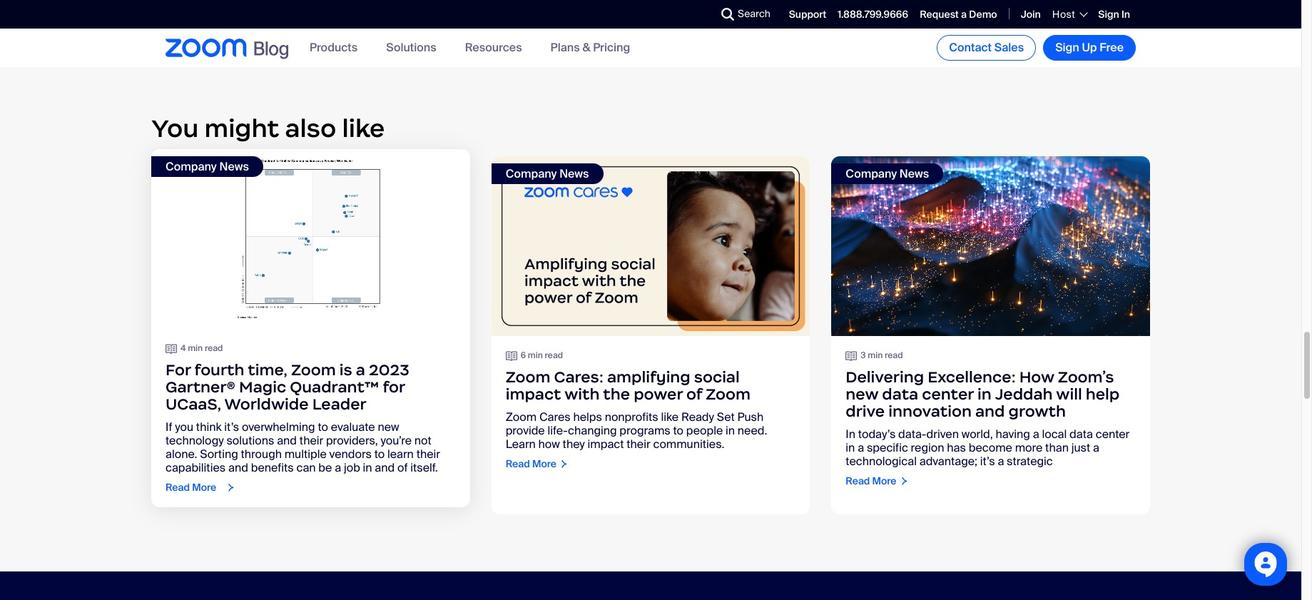 Task type: describe. For each thing, give the bounding box(es) containing it.
and up benefits
[[277, 433, 297, 448]]

region
[[911, 440, 944, 455]]

be
[[319, 460, 332, 475]]

helps
[[573, 409, 602, 424]]

6
[[521, 350, 526, 361]]

read inside for fourth time, zoom is a 2023 gartner® magic quadrant™ for ucaas, worldwide leader if you think it's overwhelming to evaluate new technology solutions and their providers, you're not alone. sorting through multiple vendors to learn their capabilities and benefits can be a job in and of itself. read more
[[166, 481, 190, 493]]

sign up free link
[[1043, 35, 1136, 61]]

become
[[969, 440, 1012, 455]]

min for delivering
[[868, 350, 883, 361]]

leader
[[312, 394, 367, 414]]

news for cares:
[[560, 167, 589, 181]]

might
[[204, 113, 279, 144]]

solutions button
[[386, 40, 436, 55]]

worldwide
[[224, 394, 309, 414]]

for fourth time, zoom is a 2023 gartner® magic quadrant™ for ucaas, worldwide leader if you think it's overwhelming to evaluate new technology solutions and their providers, you're not alone. sorting through multiple vendors to learn their capabilities and benefits can be a job in and of itself. read more
[[166, 360, 441, 493]]

contact
[[949, 40, 992, 55]]

new inside for fourth time, zoom is a 2023 gartner® magic quadrant™ for ucaas, worldwide leader if you think it's overwhelming to evaluate new technology solutions and their providers, you're not alone. sorting through multiple vendors to learn their capabilities and benefits can be a job in and of itself. read more
[[378, 419, 399, 434]]

a left the specific on the bottom of page
[[858, 440, 864, 455]]

zoom up learn
[[506, 409, 537, 424]]

plans
[[551, 40, 580, 55]]

0 horizontal spatial their
[[300, 433, 323, 448]]

a left the strategic
[[998, 454, 1004, 469]]

free
[[1100, 40, 1124, 55]]

innovation
[[889, 401, 972, 421]]

company news for for
[[166, 159, 249, 174]]

0 horizontal spatial to
[[318, 419, 328, 434]]

just
[[1072, 440, 1090, 455]]

advantage;
[[920, 454, 978, 469]]

plans & pricing link
[[551, 40, 630, 55]]

search
[[738, 7, 771, 20]]

min for zoom
[[528, 350, 543, 361]]

6 min read
[[521, 350, 563, 361]]

gartner®
[[166, 377, 235, 396]]

zoom cares: amplifying social impact with the power of zoom image
[[491, 157, 810, 336]]

read for delivering
[[885, 350, 903, 361]]

it's inside delivering excellence: how zoom's new data center in jeddah will help drive innovation and growth in today's data-driven world, having a local data center in a specific region has become more than just a technological advantage; it's a strategic read more
[[980, 454, 995, 469]]

communities.
[[653, 436, 724, 451]]

of inside zoom cares: amplifying social impact with the power of zoom zoom cares helps nonprofits like ready set push provide life-changing programs to people in need. learn how they impact their communities. read more
[[687, 384, 702, 404]]

a right just
[[1093, 440, 1100, 455]]

request
[[920, 8, 959, 21]]

their inside zoom cares: amplifying social impact with the power of zoom zoom cares helps nonprofits like ready set push provide life-changing programs to people in need. learn how they impact their communities. read more
[[627, 436, 651, 451]]

capabilities
[[166, 460, 226, 475]]

also
[[285, 113, 336, 144]]

data-
[[898, 426, 927, 441]]

host button
[[1052, 8, 1087, 21]]

demo
[[969, 8, 997, 21]]

a right 'be'
[[335, 460, 341, 475]]

how
[[1019, 367, 1054, 386]]

power
[[634, 384, 683, 404]]

news for fourth
[[219, 159, 249, 174]]

not
[[414, 433, 431, 448]]

read inside delivering excellence: how zoom's new data center in jeddah will help drive innovation and growth in today's data-driven world, having a local data center in a specific region has become more than just a technological advantage; it's a strategic read more
[[846, 474, 870, 487]]

a left demo
[[961, 8, 967, 21]]

new inside delivering excellence: how zoom's new data center in jeddah will help drive innovation and growth in today's data-driven world, having a local data center in a specific region has become more than just a technological advantage; it's a strategic read more
[[846, 384, 879, 404]]

itself.
[[411, 460, 438, 475]]

join link
[[1021, 8, 1041, 21]]

sign for sign up free
[[1055, 40, 1079, 55]]

and down you're
[[375, 460, 395, 475]]

more inside for fourth time, zoom is a 2023 gartner® magic quadrant™ for ucaas, worldwide leader if you think it's overwhelming to evaluate new technology solutions and their providers, you're not alone. sorting through multiple vendors to learn their capabilities and benefits can be a job in and of itself. read more
[[192, 481, 216, 493]]

zoom jeddah datacenter image
[[832, 157, 1150, 336]]

in left jeddah
[[978, 384, 992, 404]]

vendors
[[329, 446, 372, 461]]

alone.
[[166, 446, 197, 461]]

technology
[[166, 433, 224, 448]]

cares:
[[554, 367, 604, 386]]

4 min read
[[181, 343, 223, 354]]

0 vertical spatial data
[[882, 384, 919, 404]]

provide
[[506, 423, 545, 438]]

1 horizontal spatial in
[[1122, 8, 1130, 21]]

3 min read
[[861, 350, 903, 361]]

more inside delivering excellence: how zoom's new data center in jeddah will help drive innovation and growth in today's data-driven world, having a local data center in a specific region has become more than just a technological advantage; it's a strategic read more
[[872, 474, 897, 487]]

sorting
[[200, 446, 238, 461]]

in left "today's"
[[846, 440, 855, 455]]

with
[[565, 384, 600, 404]]

social
[[694, 367, 740, 386]]

is
[[340, 360, 352, 379]]

news for excellence:
[[900, 167, 929, 181]]

of inside for fourth time, zoom is a 2023 gartner® magic quadrant™ for ucaas, worldwide leader if you think it's overwhelming to evaluate new technology solutions and their providers, you're not alone. sorting through multiple vendors to learn their capabilities and benefits can be a job in and of itself. read more
[[397, 460, 408, 475]]

benefits
[[251, 460, 294, 475]]

more
[[1015, 440, 1043, 455]]

2023
[[369, 360, 409, 379]]

overwhelming
[[242, 419, 315, 434]]

drive
[[846, 401, 885, 421]]

they
[[563, 436, 585, 451]]

0 horizontal spatial impact
[[506, 384, 561, 404]]

host
[[1052, 8, 1076, 21]]

you're
[[381, 433, 412, 448]]

1 horizontal spatial center
[[1096, 426, 1130, 441]]

logo blog.svg image
[[254, 38, 288, 61]]

need.
[[738, 423, 767, 438]]

for
[[383, 377, 405, 396]]

up
[[1082, 40, 1097, 55]]

zoom's
[[1058, 367, 1114, 386]]

sign in
[[1098, 8, 1130, 21]]

time,
[[248, 360, 287, 379]]

zoom logo image
[[166, 39, 247, 57]]

fourth
[[194, 360, 244, 379]]

ready
[[681, 409, 714, 424]]

driven
[[927, 426, 959, 441]]

request a demo link
[[920, 8, 997, 21]]

world,
[[962, 426, 993, 441]]

growth
[[1009, 401, 1066, 421]]

programs
[[620, 423, 671, 438]]

resources button
[[465, 40, 522, 55]]

multiple
[[285, 446, 327, 461]]



Task type: vqa. For each thing, say whether or not it's contained in the screenshot.
ENGAGING.
no



Task type: locate. For each thing, give the bounding box(es) containing it.
learn
[[506, 436, 536, 451]]

you
[[175, 419, 193, 434]]

sign for sign in
[[1098, 8, 1119, 21]]

local
[[1042, 426, 1067, 441]]

2 horizontal spatial news
[[900, 167, 929, 181]]

1 vertical spatial new
[[378, 419, 399, 434]]

people
[[686, 423, 723, 438]]

1 vertical spatial like
[[661, 409, 679, 424]]

read up delivering at the bottom right
[[885, 350, 903, 361]]

to left the learn
[[374, 446, 385, 461]]

in inside zoom cares: amplifying social impact with the power of zoom zoom cares helps nonprofits like ready set push provide life-changing programs to people in need. learn how they impact their communities. read more
[[726, 423, 735, 438]]

in inside for fourth time, zoom is a 2023 gartner® magic quadrant™ for ucaas, worldwide leader if you think it's overwhelming to evaluate new technology solutions and their providers, you're not alone. sorting through multiple vendors to learn their capabilities and benefits can be a job in and of itself. read more
[[363, 460, 372, 475]]

0 horizontal spatial company
[[166, 159, 217, 174]]

1 horizontal spatial read
[[545, 350, 563, 361]]

0 horizontal spatial read
[[205, 343, 223, 354]]

to inside zoom cares: amplifying social impact with the power of zoom zoom cares helps nonprofits like ready set push provide life-changing programs to people in need. learn how they impact their communities. read more
[[673, 423, 684, 438]]

2 horizontal spatial their
[[627, 436, 651, 451]]

min
[[188, 343, 203, 354], [528, 350, 543, 361], [868, 350, 883, 361]]

has
[[947, 440, 966, 455]]

in left "today's"
[[846, 426, 856, 441]]

request a demo
[[920, 8, 997, 21]]

1 vertical spatial data
[[1070, 426, 1093, 441]]

sign left up in the right of the page
[[1055, 40, 1079, 55]]

of up the ready
[[687, 384, 702, 404]]

having
[[996, 426, 1030, 441]]

specific
[[867, 440, 908, 455]]

1 horizontal spatial it's
[[980, 454, 995, 469]]

1 horizontal spatial impact
[[588, 436, 624, 451]]

2 horizontal spatial min
[[868, 350, 883, 361]]

read inside zoom cares: amplifying social impact with the power of zoom zoom cares helps nonprofits like ready set push provide life-changing programs to people in need. learn how they impact their communities. read more
[[506, 457, 530, 470]]

it's right think
[[224, 419, 239, 434]]

quadrant™
[[290, 377, 379, 396]]

through
[[241, 446, 282, 461]]

1 vertical spatial it's
[[980, 454, 995, 469]]

0 horizontal spatial sign
[[1055, 40, 1079, 55]]

contact sales link
[[937, 35, 1036, 61]]

news
[[219, 159, 249, 174], [560, 167, 589, 181], [900, 167, 929, 181]]

0 horizontal spatial min
[[188, 343, 203, 354]]

impact up cares
[[506, 384, 561, 404]]

read for zoom
[[545, 350, 563, 361]]

center right just
[[1096, 426, 1130, 441]]

1 vertical spatial impact
[[588, 436, 624, 451]]

1 horizontal spatial new
[[846, 384, 879, 404]]

sales
[[994, 40, 1024, 55]]

plans & pricing
[[551, 40, 630, 55]]

sign in link
[[1098, 8, 1130, 21]]

0 horizontal spatial company news
[[166, 159, 249, 174]]

strategic
[[1007, 454, 1053, 469]]

help
[[1086, 384, 1120, 404]]

0 horizontal spatial read
[[166, 481, 190, 493]]

1 horizontal spatial company
[[506, 167, 557, 181]]

life-
[[548, 423, 568, 438]]

like down power
[[661, 409, 679, 424]]

0 vertical spatial like
[[342, 113, 385, 144]]

0 horizontal spatial data
[[882, 384, 919, 404]]

contact sales
[[949, 40, 1024, 55]]

0 vertical spatial it's
[[224, 419, 239, 434]]

read
[[506, 457, 530, 470], [846, 474, 870, 487], [166, 481, 190, 493]]

push
[[738, 409, 764, 424]]

company
[[166, 159, 217, 174], [506, 167, 557, 181], [846, 167, 897, 181]]

jeddah
[[995, 384, 1053, 404]]

in inside delivering excellence: how zoom's new data center in jeddah will help drive innovation and growth in today's data-driven world, having a local data center in a specific region has become more than just a technological advantage; it's a strategic read more
[[846, 426, 856, 441]]

you
[[151, 113, 199, 144]]

company for for
[[166, 159, 217, 174]]

impact right they
[[588, 436, 624, 451]]

1 horizontal spatial more
[[532, 457, 557, 470]]

resources
[[465, 40, 522, 55]]

for fourth time, zoom is a 2023 gartner® magic quadrant™ for ucaas, worldwide leader image
[[151, 149, 470, 329]]

1 horizontal spatial like
[[661, 409, 679, 424]]

read for for
[[205, 343, 223, 354]]

read down technological
[[846, 474, 870, 487]]

0 vertical spatial impact
[[506, 384, 561, 404]]

min right 3
[[868, 350, 883, 361]]

1 vertical spatial sign
[[1055, 40, 1079, 55]]

1 horizontal spatial sign
[[1098, 8, 1119, 21]]

0 horizontal spatial more
[[192, 481, 216, 493]]

0 horizontal spatial in
[[846, 426, 856, 441]]

it's down world,
[[980, 454, 995, 469]]

1 horizontal spatial company news
[[506, 167, 589, 181]]

2 horizontal spatial read
[[846, 474, 870, 487]]

company for zoom
[[506, 167, 557, 181]]

if
[[166, 419, 172, 434]]

1 horizontal spatial min
[[528, 350, 543, 361]]

and inside delivering excellence: how zoom's new data center in jeddah will help drive innovation and growth in today's data-driven world, having a local data center in a specific region has become more than just a technological advantage; it's a strategic read more
[[975, 401, 1005, 421]]

0 vertical spatial of
[[687, 384, 702, 404]]

more down technological
[[872, 474, 897, 487]]

sign
[[1098, 8, 1119, 21], [1055, 40, 1079, 55]]

like
[[342, 113, 385, 144], [661, 409, 679, 424]]

zoom inside for fourth time, zoom is a 2023 gartner® magic quadrant™ for ucaas, worldwide leader if you think it's overwhelming to evaluate new technology solutions and their providers, you're not alone. sorting through multiple vendors to learn their capabilities and benefits can be a job in and of itself. read more
[[291, 360, 336, 379]]

more
[[532, 457, 557, 470], [872, 474, 897, 487], [192, 481, 216, 493]]

in right 'job'
[[363, 460, 372, 475]]

read
[[205, 343, 223, 354], [545, 350, 563, 361], [885, 350, 903, 361]]

more inside zoom cares: amplifying social impact with the power of zoom zoom cares helps nonprofits like ready set push provide life-changing programs to people in need. learn how they impact their communities. read more
[[532, 457, 557, 470]]

today's
[[858, 426, 896, 441]]

read down capabilities
[[166, 481, 190, 493]]

more down capabilities
[[192, 481, 216, 493]]

their up can
[[300, 433, 323, 448]]

than
[[1045, 440, 1069, 455]]

1 horizontal spatial data
[[1070, 426, 1093, 441]]

0 vertical spatial sign
[[1098, 8, 1119, 21]]

how
[[538, 436, 560, 451]]

1 horizontal spatial their
[[416, 446, 440, 461]]

3
[[861, 350, 866, 361]]

and down the solutions at the bottom of the page
[[228, 460, 248, 475]]

center
[[922, 384, 974, 404], [1096, 426, 1130, 441]]

data right local
[[1070, 426, 1093, 441]]

in up free
[[1122, 8, 1130, 21]]

1 vertical spatial in
[[846, 426, 856, 441]]

new up the learn
[[378, 419, 399, 434]]

and up world,
[[975, 401, 1005, 421]]

2 horizontal spatial more
[[872, 474, 897, 487]]

providers,
[[326, 433, 378, 448]]

a right "is"
[[356, 360, 365, 379]]

nonprofits
[[605, 409, 658, 424]]

new down 3
[[846, 384, 879, 404]]

company news for zoom
[[506, 167, 589, 181]]

0 horizontal spatial new
[[378, 419, 399, 434]]

0 horizontal spatial center
[[922, 384, 974, 404]]

products button
[[310, 40, 358, 55]]

read right "6"
[[545, 350, 563, 361]]

center up driven
[[922, 384, 974, 404]]

more down how
[[532, 457, 557, 470]]

like right also
[[342, 113, 385, 144]]

their
[[300, 433, 323, 448], [627, 436, 651, 451], [416, 446, 440, 461]]

1 vertical spatial of
[[397, 460, 408, 475]]

for
[[166, 360, 191, 379]]

read down learn
[[506, 457, 530, 470]]

0 horizontal spatial like
[[342, 113, 385, 144]]

search image
[[721, 8, 734, 21], [721, 8, 734, 21]]

0 horizontal spatial news
[[219, 159, 249, 174]]

data up data-
[[882, 384, 919, 404]]

can
[[296, 460, 316, 475]]

2 horizontal spatial to
[[673, 423, 684, 438]]

read up fourth
[[205, 343, 223, 354]]

delivering excellence: how zoom's new data center in jeddah will help drive innovation and growth in today's data-driven world, having a local data center in a specific region has become more than just a technological advantage; it's a strategic read more
[[846, 367, 1130, 487]]

1 horizontal spatial to
[[374, 446, 385, 461]]

changing
[[568, 423, 617, 438]]

zoom cares: amplifying social impact with the power of zoom zoom cares helps nonprofits like ready set push provide life-changing programs to people in need. learn how they impact their communities. read more
[[506, 367, 767, 470]]

0 vertical spatial new
[[846, 384, 879, 404]]

2 horizontal spatial company
[[846, 167, 897, 181]]

min right "6"
[[528, 350, 543, 361]]

excellence:
[[928, 367, 1016, 386]]

their right the learn
[[416, 446, 440, 461]]

2 horizontal spatial read
[[885, 350, 903, 361]]

1 horizontal spatial of
[[687, 384, 702, 404]]

0 horizontal spatial of
[[397, 460, 408, 475]]

solutions
[[386, 40, 436, 55]]

1 horizontal spatial news
[[560, 167, 589, 181]]

delivering
[[846, 367, 924, 386]]

of left itself.
[[397, 460, 408, 475]]

it's
[[224, 419, 239, 434], [980, 454, 995, 469]]

2 horizontal spatial company news
[[846, 167, 929, 181]]

to left 'people'
[[673, 423, 684, 438]]

you might also like
[[151, 113, 385, 144]]

products
[[310, 40, 358, 55]]

sign up free
[[1055, 40, 1124, 55]]

to down leader
[[318, 419, 328, 434]]

a left local
[[1033, 426, 1039, 441]]

sign up free
[[1098, 8, 1119, 21]]

job
[[344, 460, 360, 475]]

evaluate
[[331, 419, 375, 434]]

company for delivering
[[846, 167, 897, 181]]

1.888.799.9666
[[838, 8, 908, 21]]

join
[[1021, 8, 1041, 21]]

&
[[583, 40, 590, 55]]

like inside zoom cares: amplifying social impact with the power of zoom zoom cares helps nonprofits like ready set push provide life-changing programs to people in need. learn how they impact their communities. read more
[[661, 409, 679, 424]]

min for for
[[188, 343, 203, 354]]

company news for delivering
[[846, 167, 929, 181]]

zoom down "6"
[[506, 367, 550, 386]]

0 vertical spatial in
[[1122, 8, 1130, 21]]

set
[[717, 409, 735, 424]]

zoom up set
[[706, 384, 751, 404]]

the
[[603, 384, 630, 404]]

None search field
[[669, 3, 725, 26]]

technological
[[846, 454, 917, 469]]

0 vertical spatial center
[[922, 384, 974, 404]]

in left need.
[[726, 423, 735, 438]]

cares
[[539, 409, 571, 424]]

zoom left "is"
[[291, 360, 336, 379]]

it's inside for fourth time, zoom is a 2023 gartner® magic quadrant™ for ucaas, worldwide leader if you think it's overwhelming to evaluate new technology solutions and their providers, you're not alone. sorting through multiple vendors to learn their capabilities and benefits can be a job in and of itself. read more
[[224, 419, 239, 434]]

impact
[[506, 384, 561, 404], [588, 436, 624, 451]]

1 vertical spatial center
[[1096, 426, 1130, 441]]

support
[[789, 8, 827, 21]]

support link
[[789, 8, 827, 21]]

1 horizontal spatial read
[[506, 457, 530, 470]]

sign inside sign up free link
[[1055, 40, 1079, 55]]

0 horizontal spatial it's
[[224, 419, 239, 434]]

their down nonprofits
[[627, 436, 651, 451]]

learn
[[387, 446, 414, 461]]

min right 4
[[188, 343, 203, 354]]



